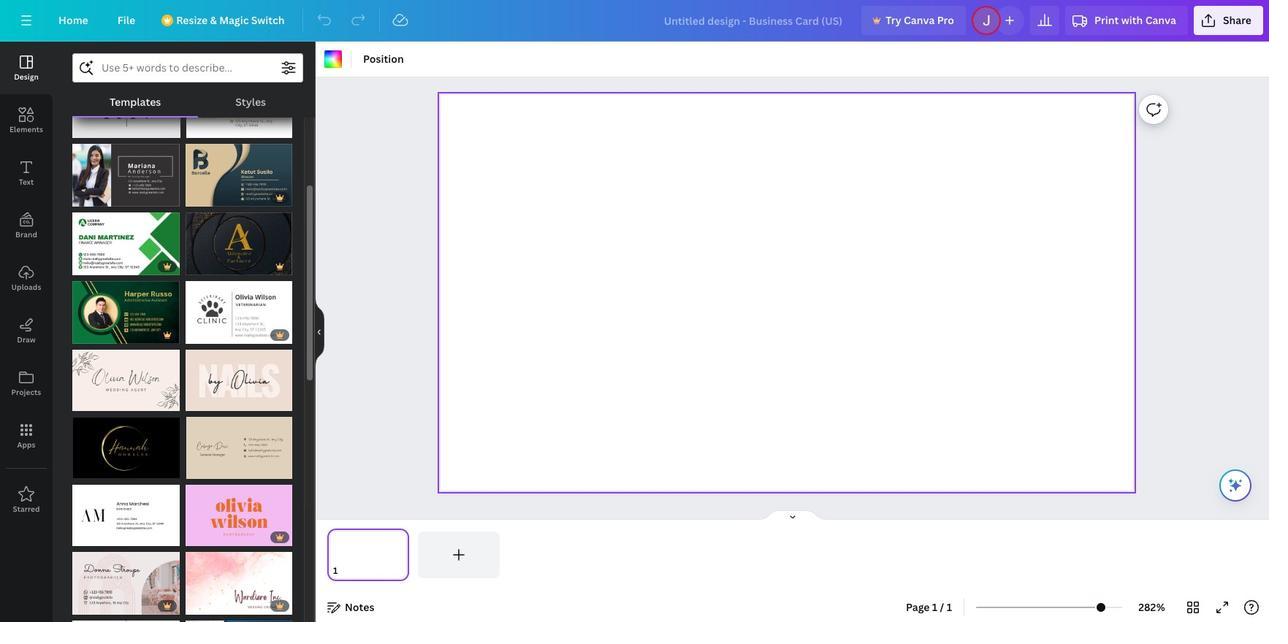 Task type: describe. For each thing, give the bounding box(es) containing it.
green and white modern business card group
[[72, 204, 179, 276]]

hide image
[[315, 297, 325, 367]]

1 of 2 for pink aesthetic handwritten wedding agent business card group
[[80, 397, 101, 408]]

templates button
[[72, 88, 198, 116]]

2 for the black & gold elegant business card group
[[209, 261, 214, 272]]

of for black white modern business card group
[[86, 192, 94, 203]]

2 for pink modern wedding organizer business card 'group'
[[209, 601, 214, 612]]

of for green and gold modern business card group
[[86, 330, 94, 341]]

/
[[940, 601, 945, 615]]

1 of 2 for pink modern wedding organizer business card 'group'
[[193, 601, 214, 612]]

starred
[[13, 504, 40, 515]]

1 of 2 for black white modern business card group
[[80, 192, 101, 203]]

Page title text field
[[344, 564, 350, 579]]

main menu bar
[[0, 0, 1270, 42]]

1 for black and gold classy minimalist business card group
[[80, 465, 84, 476]]

print with canva
[[1095, 13, 1177, 27]]

of for the black & gold elegant business card group
[[199, 261, 207, 272]]

Design title text field
[[653, 6, 856, 35]]

282% button
[[1129, 596, 1176, 620]]

home
[[58, 13, 88, 27]]

print with canva button
[[1066, 6, 1189, 35]]

elements
[[9, 124, 43, 135]]

file
[[118, 13, 135, 27]]

2 for orange modern fun photography business card "group"
[[209, 532, 214, 543]]

black white modern business card group
[[72, 135, 179, 207]]

text
[[19, 177, 34, 187]]

starred button
[[0, 474, 53, 527]]

2 inside grey black modern elegant name initials monogram business card group
[[96, 124, 101, 135]]

2 for black and gold classy minimalist business card group
[[96, 465, 101, 476]]

1 of 2 for green and gold modern business card group
[[80, 330, 101, 341]]

cream black minimalist modern monogram letter initial business card group
[[72, 477, 179, 547]]

1 for navy and brown modern business card group
[[193, 192, 197, 203]]

blush pink typography nail artist business card group
[[185, 342, 292, 412]]

1 for orange modern fun photography business card "group"
[[193, 532, 197, 543]]

resize
[[176, 13, 208, 27]]

#ffffff image
[[325, 50, 342, 68]]

blue minimalist corporate business card group
[[185, 613, 292, 623]]

pink aesthetic handwritten wedding agent business card group
[[72, 342, 179, 412]]

design
[[14, 72, 39, 82]]

of for orange modern fun photography business card "group"
[[199, 532, 207, 543]]

projects
[[11, 387, 41, 398]]

1 of 2 for blush pink typography nail artist business card group
[[193, 397, 214, 408]]

notes
[[345, 601, 375, 615]]

try
[[886, 13, 902, 27]]

design button
[[0, 42, 53, 94]]

black and white dog cat veterinary clinic veterinarian single-side business card group
[[185, 273, 292, 344]]

1 right /
[[947, 601, 953, 615]]

green and gold modern business card group
[[72, 273, 179, 344]]

1 of 2 inside simple corporate business card group
[[194, 124, 215, 135]]

page 1 image
[[327, 532, 409, 579]]

resize & magic switch button
[[153, 6, 297, 35]]

brand
[[15, 230, 37, 240]]

minimalist beige interior designer business card group
[[72, 613, 179, 623]]

2 for blush pink typography nail artist business card group
[[209, 397, 214, 408]]

2 for black white modern business card group
[[96, 192, 101, 203]]

1 of 2 inside grey black modern elegant name initials monogram business card group
[[80, 124, 101, 135]]

side panel tab list
[[0, 42, 53, 527]]

simple corporate business card group
[[187, 76, 292, 138]]

pink feminine beautiful business women photo salon nail art hair dresser jewelry business cards group
[[72, 544, 179, 615]]

page 1 / 1
[[906, 601, 953, 615]]

elements button
[[0, 94, 53, 147]]

print
[[1095, 13, 1119, 27]]

2 inside simple corporate business card group
[[211, 124, 215, 135]]

2 for green and gold modern business card group
[[96, 330, 101, 341]]

pro
[[938, 13, 955, 27]]

282%
[[1139, 601, 1166, 615]]

templates
[[110, 95, 161, 109]]

navy and brown modern business card group
[[185, 135, 292, 207]]

hide pages image
[[758, 510, 828, 522]]

of for green and white modern business card group
[[86, 261, 94, 272]]

1 of 2 for orange modern fun photography business card "group"
[[193, 532, 214, 543]]

1 inside simple corporate business card group
[[194, 124, 198, 135]]



Task type: vqa. For each thing, say whether or not it's contained in the screenshot.
flyers
no



Task type: locate. For each thing, give the bounding box(es) containing it.
2 inside pink aesthetic handwritten wedding agent business card group
[[96, 397, 101, 408]]

1 of 2 for navy and brown modern business card group
[[193, 192, 214, 203]]

1 for pink modern wedding organizer business card 'group'
[[193, 601, 197, 612]]

1 up the black & gold elegant business card group
[[193, 192, 197, 203]]

1 of 2 up "blue minimalist corporate business card" 'group'
[[193, 601, 214, 612]]

1 inside black and gold classy minimalist business card group
[[80, 465, 84, 476]]

of inside black white modern business card group
[[86, 192, 94, 203]]

2 up brown  business card group
[[209, 397, 214, 408]]

of for pink aesthetic handwritten wedding agent business card group
[[86, 397, 94, 408]]

1 for green and gold modern business card group
[[80, 330, 84, 341]]

1 for the black & gold elegant business card group
[[193, 261, 197, 272]]

1 inside green and gold modern business card group
[[80, 330, 84, 341]]

of
[[86, 124, 94, 135], [200, 124, 209, 135], [86, 192, 94, 203], [199, 192, 207, 203], [86, 261, 94, 272], [199, 261, 207, 272], [86, 330, 94, 341], [86, 397, 94, 408], [199, 397, 207, 408], [86, 465, 94, 476], [199, 532, 207, 543], [199, 601, 207, 612]]

2 inside pink modern wedding organizer business card 'group'
[[209, 601, 214, 612]]

1 of 2 inside black white modern business card group
[[80, 192, 101, 203]]

canva inside button
[[904, 13, 935, 27]]

black and gold classy minimalist business card group
[[72, 409, 181, 480]]

0 horizontal spatial canva
[[904, 13, 935, 27]]

1 horizontal spatial canva
[[1146, 13, 1177, 27]]

of down styles button
[[200, 124, 209, 135]]

magic
[[219, 13, 249, 27]]

position
[[363, 52, 404, 66]]

1 up the black and white dog cat veterinary clinic veterinarian single-side business card group
[[193, 261, 197, 272]]

of up green and white modern business card group
[[86, 192, 94, 203]]

of up black and gold classy minimalist business card group
[[86, 397, 94, 408]]

grey black modern elegant name initials monogram business card group
[[72, 76, 181, 138]]

of for navy and brown modern business card group
[[199, 192, 207, 203]]

&
[[210, 13, 217, 27]]

1 left /
[[933, 601, 938, 615]]

1 of 2 down styles button
[[194, 124, 215, 135]]

of up the black and white dog cat veterinary clinic veterinarian single-side business card group
[[199, 261, 207, 272]]

2 for green and white modern business card group
[[96, 261, 101, 272]]

1 inside blush pink typography nail artist business card group
[[193, 397, 197, 408]]

1 of 2 down templates button
[[80, 124, 101, 135]]

2 up 'cream black minimalist modern monogram letter initial business card' group
[[96, 465, 101, 476]]

1 for black white modern business card group
[[80, 192, 84, 203]]

2 inside the black & gold elegant business card group
[[209, 261, 214, 272]]

1 right the projects
[[80, 397, 84, 408]]

draw
[[17, 335, 36, 345]]

2 down styles button
[[211, 124, 215, 135]]

1 of 2 up pink modern wedding organizer business card 'group'
[[193, 532, 214, 543]]

1 of 2 up 'cream black minimalist modern monogram letter initial business card' group
[[80, 465, 101, 476]]

1 inside pink modern wedding organizer business card 'group'
[[193, 601, 197, 612]]

2 up black and gold classy minimalist business card group
[[96, 397, 101, 408]]

share button
[[1194, 6, 1264, 35]]

brown  business card group
[[187, 409, 292, 480]]

2 inside green and gold modern business card group
[[96, 330, 101, 341]]

1 inside orange modern fun photography business card "group"
[[193, 532, 197, 543]]

of inside pink aesthetic handwritten wedding agent business card group
[[86, 397, 94, 408]]

1 of 2 inside the black & gold elegant business card group
[[193, 261, 214, 272]]

2 inside orange modern fun photography business card "group"
[[209, 532, 214, 543]]

with
[[1122, 13, 1144, 27]]

resize & magic switch
[[176, 13, 285, 27]]

orange modern fun photography business card group
[[185, 477, 292, 547]]

1 right text button
[[80, 192, 84, 203]]

apps button
[[0, 410, 53, 463]]

2 up green and white modern business card group
[[96, 192, 101, 203]]

2 for navy and brown modern business card group
[[209, 192, 214, 203]]

notes button
[[322, 596, 380, 620]]

of up "blue minimalist corporate business card" 'group'
[[199, 601, 207, 612]]

2 up "blue minimalist corporate business card" 'group'
[[209, 601, 214, 612]]

1 of 2 inside pink aesthetic handwritten wedding agent business card group
[[80, 397, 101, 408]]

of inside orange modern fun photography business card "group"
[[199, 532, 207, 543]]

of up the black & gold elegant business card group
[[199, 192, 207, 203]]

1 up navy and brown modern business card group
[[194, 124, 198, 135]]

of down templates button
[[86, 124, 94, 135]]

1 of 2 up green and gold modern business card group
[[80, 261, 101, 272]]

1 inside the black & gold elegant business card group
[[193, 261, 197, 272]]

1 of 2 for the black & gold elegant business card group
[[193, 261, 214, 272]]

text button
[[0, 147, 53, 200]]

2 up the black & gold elegant business card group
[[209, 192, 214, 203]]

2 up pink modern wedding organizer business card 'group'
[[209, 532, 214, 543]]

pink modern wedding organizer business card group
[[185, 544, 292, 615]]

1 of 2 up pink aesthetic handwritten wedding agent business card group
[[80, 330, 101, 341]]

draw button
[[0, 305, 53, 357]]

1 inside pink aesthetic handwritten wedding agent business card group
[[80, 397, 84, 408]]

of inside green and gold modern business card group
[[86, 330, 94, 341]]

of for black and gold classy minimalist business card group
[[86, 465, 94, 476]]

2 up green and gold modern business card group
[[96, 261, 101, 272]]

position button
[[357, 48, 410, 71]]

canva
[[904, 13, 935, 27], [1146, 13, 1177, 27]]

apps
[[17, 440, 36, 450]]

2 inside black and gold classy minimalist business card group
[[96, 465, 101, 476]]

2 down templates button
[[96, 124, 101, 135]]

1 of 2 inside orange modern fun photography business card "group"
[[193, 532, 214, 543]]

of inside blush pink typography nail artist business card group
[[199, 397, 207, 408]]

1 for pink aesthetic handwritten wedding agent business card group
[[80, 397, 84, 408]]

of inside black and gold classy minimalist business card group
[[86, 465, 94, 476]]

1 up brown  business card group
[[193, 397, 197, 408]]

black and white dog cat veterinary clinic veterinarian single-side business card image
[[185, 282, 292, 344]]

of up pink aesthetic handwritten wedding agent business card group
[[86, 330, 94, 341]]

of inside grey black modern elegant name initials monogram business card group
[[86, 124, 94, 135]]

2 inside black white modern business card group
[[96, 192, 101, 203]]

2 canva from the left
[[1146, 13, 1177, 27]]

1 of 2 inside navy and brown modern business card group
[[193, 192, 214, 203]]

2 inside blush pink typography nail artist business card group
[[209, 397, 214, 408]]

1 of 2 inside pink modern wedding organizer business card 'group'
[[193, 601, 214, 612]]

1 right draw button
[[80, 330, 84, 341]]

1 up "blue minimalist corporate business card" 'group'
[[193, 601, 197, 612]]

2 up the black and white dog cat veterinary clinic veterinarian single-side business card group
[[209, 261, 214, 272]]

1 up pink modern wedding organizer business card 'group'
[[193, 532, 197, 543]]

projects button
[[0, 357, 53, 410]]

file button
[[106, 6, 147, 35]]

1 of 2 inside green and white modern business card group
[[80, 261, 101, 272]]

1 of 2 up brown  business card group
[[193, 397, 214, 408]]

1 right 'uploads' 'button'
[[80, 261, 84, 272]]

Use 5+ words to describe... search field
[[102, 54, 274, 82]]

canva assistant image
[[1227, 477, 1245, 495]]

canva right try
[[904, 13, 935, 27]]

1 of 2 for green and white modern business card group
[[80, 261, 101, 272]]

try canva pro
[[886, 13, 955, 27]]

share
[[1224, 13, 1252, 27]]

page
[[906, 601, 930, 615]]

1 of 2 for black and gold classy minimalist business card group
[[80, 465, 101, 476]]

1 of 2 inside green and gold modern business card group
[[80, 330, 101, 341]]

2 inside green and white modern business card group
[[96, 261, 101, 272]]

1 of 2 inside black and gold classy minimalist business card group
[[80, 465, 101, 476]]

switch
[[251, 13, 285, 27]]

1
[[80, 124, 84, 135], [194, 124, 198, 135], [80, 192, 84, 203], [193, 192, 197, 203], [80, 261, 84, 272], [193, 261, 197, 272], [80, 330, 84, 341], [80, 397, 84, 408], [193, 397, 197, 408], [80, 465, 84, 476], [193, 532, 197, 543], [193, 601, 197, 612], [933, 601, 938, 615], [947, 601, 953, 615]]

brand button
[[0, 200, 53, 252]]

2
[[96, 124, 101, 135], [211, 124, 215, 135], [96, 192, 101, 203], [209, 192, 214, 203], [96, 261, 101, 272], [209, 261, 214, 272], [96, 330, 101, 341], [96, 397, 101, 408], [209, 397, 214, 408], [96, 465, 101, 476], [209, 532, 214, 543], [209, 601, 214, 612]]

1 for blush pink typography nail artist business card group
[[193, 397, 197, 408]]

black & gold elegant business card group
[[185, 204, 292, 276]]

of up pink modern wedding organizer business card 'group'
[[199, 532, 207, 543]]

1 of 2 up the black & gold elegant business card group
[[193, 192, 214, 203]]

1 inside grey black modern elegant name initials monogram business card group
[[80, 124, 84, 135]]

1 of 2 up black and gold classy minimalist business card group
[[80, 397, 101, 408]]

1 right 'elements'
[[80, 124, 84, 135]]

canva right with
[[1146, 13, 1177, 27]]

1 inside navy and brown modern business card group
[[193, 192, 197, 203]]

of inside navy and brown modern business card group
[[199, 192, 207, 203]]

1 of 2 inside blush pink typography nail artist business card group
[[193, 397, 214, 408]]

uploads
[[11, 282, 41, 292]]

of inside green and white modern business card group
[[86, 261, 94, 272]]

1 inside black white modern business card group
[[80, 192, 84, 203]]

uploads button
[[0, 252, 53, 305]]

1 for green and white modern business card group
[[80, 261, 84, 272]]

of for blush pink typography nail artist business card group
[[199, 397, 207, 408]]

2 inside navy and brown modern business card group
[[209, 192, 214, 203]]

try canva pro button
[[862, 6, 966, 35]]

2 up pink aesthetic handwritten wedding agent business card group
[[96, 330, 101, 341]]

1 of 2 up green and white modern business card group
[[80, 192, 101, 203]]

1 canva from the left
[[904, 13, 935, 27]]

1 inside green and white modern business card group
[[80, 261, 84, 272]]

2 for pink aesthetic handwritten wedding agent business card group
[[96, 397, 101, 408]]

canva inside dropdown button
[[1146, 13, 1177, 27]]

of up brown  business card group
[[199, 397, 207, 408]]

home link
[[47, 6, 100, 35]]

of inside pink modern wedding organizer business card 'group'
[[199, 601, 207, 612]]

of inside the black & gold elegant business card group
[[199, 261, 207, 272]]

1 of 2
[[80, 124, 101, 135], [194, 124, 215, 135], [80, 192, 101, 203], [193, 192, 214, 203], [80, 261, 101, 272], [193, 261, 214, 272], [80, 330, 101, 341], [80, 397, 101, 408], [193, 397, 214, 408], [80, 465, 101, 476], [193, 532, 214, 543], [193, 601, 214, 612]]

of up green and gold modern business card group
[[86, 261, 94, 272]]

styles
[[235, 95, 266, 109]]

of inside simple corporate business card group
[[200, 124, 209, 135]]

of up 'cream black minimalist modern monogram letter initial business card' group
[[86, 465, 94, 476]]

1 of 2 up the black and white dog cat veterinary clinic veterinarian single-side business card group
[[193, 261, 214, 272]]

styles button
[[198, 88, 303, 116]]

1 up 'cream black minimalist modern monogram letter initial business card' group
[[80, 465, 84, 476]]

of for pink modern wedding organizer business card 'group'
[[199, 601, 207, 612]]

pink feminine beautiful business women photo salon nail art hair dresser jewelry business cards image
[[72, 553, 179, 615]]



